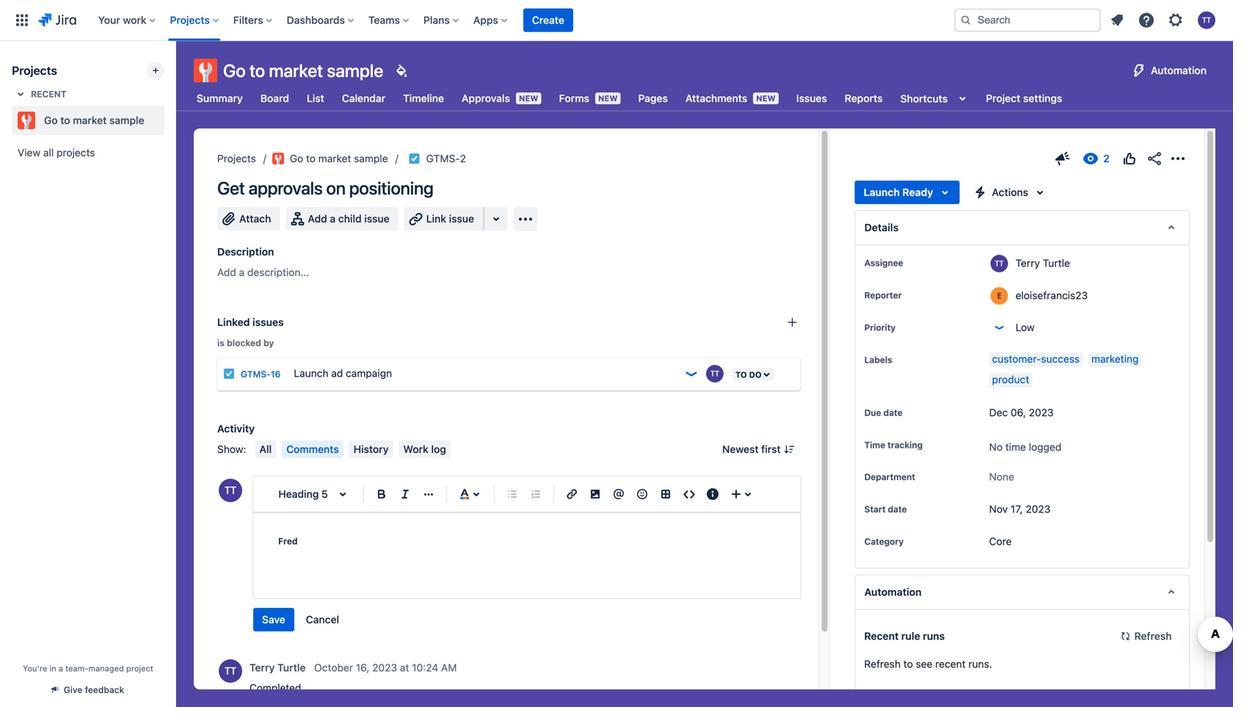 Task type: vqa. For each thing, say whether or not it's contained in the screenshot.
the top a
yes



Task type: locate. For each thing, give the bounding box(es) containing it.
log
[[431, 443, 446, 455]]

issue right "child"
[[365, 213, 390, 225]]

1 horizontal spatial automation
[[1152, 64, 1208, 76]]

market
[[269, 60, 323, 81], [73, 114, 107, 126], [319, 152, 351, 165]]

menu bar
[[252, 441, 454, 458]]

add inside button
[[308, 213, 327, 225]]

automation right automation image
[[1152, 64, 1208, 76]]

0 vertical spatial to
[[250, 60, 265, 81]]

terry turtle up completed. at the left bottom of the page
[[250, 662, 306, 674]]

to up "board"
[[250, 60, 265, 81]]

details element
[[855, 210, 1191, 245]]

set project background image
[[392, 62, 410, 79]]

market up on
[[319, 152, 351, 165]]

1 vertical spatial launch
[[294, 367, 329, 379]]

launch for launch ready
[[864, 186, 900, 198]]

feedback
[[85, 685, 124, 695]]

primary element
[[9, 0, 943, 41]]

terry up completed. at the left bottom of the page
[[250, 662, 275, 674]]

0 horizontal spatial projects
[[12, 64, 57, 77]]

logged
[[1030, 441, 1062, 453]]

0 vertical spatial add
[[308, 213, 327, 225]]

a right in at the bottom of page
[[59, 664, 63, 674]]

1 vertical spatial automation
[[865, 586, 922, 598]]

market for the right "go to market sample" link
[[319, 152, 351, 165]]

0 horizontal spatial launch
[[294, 367, 329, 379]]

link web pages and more image
[[488, 210, 505, 228]]

1 horizontal spatial go
[[223, 60, 246, 81]]

to right go to market sample icon
[[306, 152, 316, 165]]

1 new from the left
[[519, 94, 539, 103]]

1 horizontal spatial launch
[[864, 186, 900, 198]]

1 horizontal spatial terry turtle
[[1016, 257, 1071, 269]]

get
[[217, 178, 245, 198]]

banner containing your work
[[0, 0, 1234, 41]]

plans button
[[419, 8, 465, 32]]

jira image
[[38, 11, 76, 29], [38, 11, 76, 29]]

apps button
[[469, 8, 513, 32]]

a inside add a child issue button
[[330, 213, 336, 225]]

go to market sample up the list
[[223, 60, 384, 81]]

automation down category on the bottom
[[865, 586, 922, 598]]

turtle up completed. at the left bottom of the page
[[278, 662, 306, 674]]

0 vertical spatial sample
[[327, 60, 384, 81]]

0 vertical spatial go
[[223, 60, 246, 81]]

gtms-16 link
[[241, 369, 281, 379]]

tracking
[[888, 440, 923, 450]]

more formatting image
[[420, 486, 438, 503]]

settings image
[[1168, 11, 1185, 29]]

pages
[[639, 92, 668, 104]]

gtms- for 16
[[241, 369, 271, 379]]

new right forms
[[599, 94, 618, 103]]

add a description...
[[217, 266, 309, 278]]

details
[[865, 221, 899, 234]]

more information about this user image left terry turtle dropdown button
[[219, 660, 242, 683]]

2 vertical spatial sample
[[354, 152, 388, 165]]

core
[[990, 535, 1012, 547]]

group containing save
[[253, 608, 348, 632]]

launch
[[864, 186, 900, 198], [294, 367, 329, 379]]

collapse recent projects image
[[12, 85, 29, 103]]

2 horizontal spatial go
[[290, 152, 304, 165]]

date
[[884, 408, 903, 418], [888, 504, 907, 514]]

tab list
[[185, 85, 1075, 112]]

terry turtle up eloisefrancis23
[[1016, 257, 1071, 269]]

get approvals on positioning
[[217, 178, 434, 198]]

table image
[[657, 486, 675, 503]]

0 vertical spatial a
[[330, 213, 336, 225]]

project settings
[[987, 92, 1063, 104]]

issues
[[253, 316, 284, 328]]

none
[[990, 471, 1015, 483]]

blocked
[[227, 338, 261, 348]]

add down 'get approvals on positioning' at the top left of page
[[308, 213, 327, 225]]

projects up collapse recent projects icon
[[12, 64, 57, 77]]

2 vertical spatial projects
[[217, 152, 256, 165]]

3 new from the left
[[757, 94, 776, 103]]

project settings link
[[984, 85, 1066, 112]]

1 vertical spatial 2023
[[1026, 503, 1051, 515]]

tab list containing summary
[[185, 85, 1075, 112]]

comments button
[[282, 441, 343, 458]]

date right due on the right bottom of page
[[884, 408, 903, 418]]

2023 for 17,
[[1026, 503, 1051, 515]]

2 new from the left
[[599, 94, 618, 103]]

1 vertical spatial go to market sample
[[44, 114, 144, 126]]

view all projects
[[18, 147, 95, 159]]

go to market sample
[[223, 60, 384, 81], [44, 114, 144, 126], [290, 152, 388, 165]]

0 vertical spatial more information about this user image
[[991, 255, 1009, 272]]

2 horizontal spatial a
[[330, 213, 336, 225]]

vote options: no one has voted for this issue yet. image
[[1122, 150, 1139, 167]]

0 vertical spatial turtle
[[1043, 257, 1071, 269]]

customer-success
[[993, 353, 1080, 365]]

pages link
[[636, 85, 671, 112]]

link an issue image
[[787, 317, 799, 328]]

new
[[519, 94, 539, 103], [599, 94, 618, 103], [757, 94, 776, 103]]

0 horizontal spatial terry turtle
[[250, 662, 306, 674]]

list link
[[304, 85, 327, 112]]

go up summary
[[223, 60, 246, 81]]

save button
[[253, 608, 294, 632]]

date for nov 17, 2023
[[888, 504, 907, 514]]

2 horizontal spatial new
[[757, 94, 776, 103]]

1 horizontal spatial a
[[239, 266, 245, 278]]

2 vertical spatial to
[[306, 152, 316, 165]]

new left issues link
[[757, 94, 776, 103]]

0 vertical spatial terry
[[1016, 257, 1041, 269]]

add a child issue button
[[286, 207, 399, 231]]

1 vertical spatial date
[[888, 504, 907, 514]]

terry down details element
[[1016, 257, 1041, 269]]

Comment - Main content area, start typing to enter text. text field
[[278, 535, 776, 574]]

nov
[[990, 503, 1009, 515]]

1 vertical spatial to
[[60, 114, 70, 126]]

issue inside button
[[449, 213, 475, 225]]

0 vertical spatial go to market sample link
[[12, 106, 159, 135]]

code snippet image
[[681, 486, 699, 503]]

1 vertical spatial terry
[[250, 662, 275, 674]]

projects for projects dropdown button
[[170, 14, 210, 26]]

a down description
[[239, 266, 245, 278]]

0 horizontal spatial gtms-
[[241, 369, 271, 379]]

1 vertical spatial market
[[73, 114, 107, 126]]

customer-success link
[[990, 353, 1083, 367]]

at
[[400, 662, 409, 674]]

launch left "ad"
[[294, 367, 329, 379]]

add
[[308, 213, 327, 225], [217, 266, 236, 278]]

1 vertical spatial projects
[[12, 64, 57, 77]]

gtms- left copy link to issue image
[[426, 152, 460, 165]]

market up the list
[[269, 60, 323, 81]]

go right go to market sample icon
[[290, 152, 304, 165]]

reports link
[[842, 85, 886, 112]]

marketing
[[1092, 353, 1139, 365]]

view all projects link
[[12, 140, 165, 166]]

your profile and settings image
[[1199, 11, 1216, 29]]

17,
[[1011, 503, 1024, 515]]

1 vertical spatial terry turtle
[[250, 662, 306, 674]]

project
[[987, 92, 1021, 104]]

2 vertical spatial a
[[59, 664, 63, 674]]

forms
[[559, 92, 590, 104]]

ad
[[331, 367, 343, 379]]

work
[[123, 14, 147, 26]]

more information about this user image
[[991, 255, 1009, 272], [991, 287, 1009, 305], [219, 660, 242, 683]]

gtms- right issue type: task icon
[[241, 369, 271, 379]]

1 horizontal spatial new
[[599, 94, 618, 103]]

recent
[[31, 89, 67, 99]]

0 horizontal spatial issue
[[365, 213, 390, 225]]

projects up the sidebar navigation image
[[170, 14, 210, 26]]

linked
[[217, 316, 250, 328]]

start date
[[865, 504, 907, 514]]

am
[[441, 662, 457, 674]]

Search field
[[955, 8, 1102, 32]]

projects up get
[[217, 152, 256, 165]]

1 horizontal spatial add
[[308, 213, 327, 225]]

child
[[338, 213, 362, 225]]

1 horizontal spatial issue
[[449, 213, 475, 225]]

more information about this user image for eloisefrancis23
[[991, 287, 1009, 305]]

to
[[250, 60, 265, 81], [60, 114, 70, 126], [306, 152, 316, 165]]

first
[[762, 443, 781, 455]]

to down recent
[[60, 114, 70, 126]]

1 horizontal spatial projects
[[170, 14, 210, 26]]

1 vertical spatial more information about this user image
[[991, 287, 1009, 305]]

go to market sample image
[[272, 153, 284, 165]]

projects
[[170, 14, 210, 26], [12, 64, 57, 77], [217, 152, 256, 165]]

terry inside dropdown button
[[250, 662, 275, 674]]

positioning
[[349, 178, 434, 198]]

launch ready
[[864, 186, 934, 198]]

0 horizontal spatial go to market sample link
[[12, 106, 159, 135]]

0 vertical spatial 2023
[[1030, 407, 1054, 419]]

terry
[[1016, 257, 1041, 269], [250, 662, 275, 674]]

date right start
[[888, 504, 907, 514]]

actions image
[[1170, 150, 1188, 167]]

add down description
[[217, 266, 236, 278]]

2 horizontal spatial projects
[[217, 152, 256, 165]]

0 vertical spatial projects
[[170, 14, 210, 26]]

sample up positioning
[[354, 152, 388, 165]]

2023 right 06,
[[1030, 407, 1054, 419]]

market up view all projects link on the left top
[[73, 114, 107, 126]]

2
[[460, 152, 466, 165]]

10:24
[[412, 662, 439, 674]]

go to market sample link up view all projects link on the left top
[[12, 106, 159, 135]]

create project image
[[150, 65, 162, 76]]

launch up "details"
[[864, 186, 900, 198]]

notifications image
[[1109, 11, 1127, 29]]

sample up calendar
[[327, 60, 384, 81]]

issue right link
[[449, 213, 475, 225]]

priority: low image
[[685, 367, 699, 381]]

sample for the right "go to market sample" link
[[354, 152, 388, 165]]

italic ⌘i image
[[397, 486, 414, 503]]

2023 for 06,
[[1030, 407, 1054, 419]]

1 issue from the left
[[365, 213, 390, 225]]

0 horizontal spatial terry
[[250, 662, 275, 674]]

sample left "add to starred" icon
[[109, 114, 144, 126]]

go to market sample link up 'get approvals on positioning' at the top left of page
[[272, 150, 388, 167]]

0 vertical spatial automation
[[1152, 64, 1208, 76]]

1 vertical spatial gtms-
[[241, 369, 271, 379]]

fred
[[278, 536, 298, 546]]

go down recent
[[44, 114, 58, 126]]

0 vertical spatial market
[[269, 60, 323, 81]]

new right approvals
[[519, 94, 539, 103]]

0 horizontal spatial to
[[60, 114, 70, 126]]

1 vertical spatial sample
[[109, 114, 144, 126]]

0 vertical spatial date
[[884, 408, 903, 418]]

banner
[[0, 0, 1234, 41]]

1 vertical spatial go to market sample link
[[272, 150, 388, 167]]

2 vertical spatial market
[[319, 152, 351, 165]]

launch inside dropdown button
[[864, 186, 900, 198]]

go to market sample link
[[12, 106, 159, 135], [272, 150, 388, 167]]

your work
[[98, 14, 147, 26]]

0 horizontal spatial new
[[519, 94, 539, 103]]

reports
[[845, 92, 883, 104]]

more information about this user image down details element
[[991, 255, 1009, 272]]

2 vertical spatial 2023
[[373, 662, 397, 674]]

2 vertical spatial more information about this user image
[[219, 660, 242, 683]]

1 vertical spatial add
[[217, 266, 236, 278]]

issue type: task image
[[223, 368, 235, 380]]

1 horizontal spatial terry
[[1016, 257, 1041, 269]]

0 horizontal spatial automation
[[865, 586, 922, 598]]

2023 for 16,
[[373, 662, 397, 674]]

approvals
[[462, 92, 510, 104]]

2023 left "at"
[[373, 662, 397, 674]]

date for dec 06, 2023
[[884, 408, 903, 418]]

go to market sample up on
[[290, 152, 388, 165]]

2 vertical spatial go
[[290, 152, 304, 165]]

team-
[[65, 664, 88, 674]]

gtms-2 link
[[426, 150, 466, 167]]

0 horizontal spatial turtle
[[278, 662, 306, 674]]

projects link
[[217, 150, 256, 167]]

turtle up eloisefrancis23
[[1043, 257, 1071, 269]]

give feedback image
[[1055, 150, 1072, 167]]

1 vertical spatial go
[[44, 114, 58, 126]]

approvals
[[249, 178, 323, 198]]

2 issue from the left
[[449, 213, 475, 225]]

projects inside projects dropdown button
[[170, 14, 210, 26]]

1 horizontal spatial gtms-
[[426, 152, 460, 165]]

your
[[98, 14, 120, 26]]

2 horizontal spatial to
[[306, 152, 316, 165]]

launch ad campaign link
[[288, 359, 679, 389]]

sidebar navigation image
[[160, 59, 192, 88]]

save
[[262, 614, 286, 626]]

sample for the topmost "go to market sample" link
[[109, 114, 144, 126]]

more information about this user image left eloisefrancis23
[[991, 287, 1009, 305]]

shortcuts
[[901, 92, 948, 104]]

give feedback
[[64, 685, 124, 695]]

due
[[865, 408, 882, 418]]

1 vertical spatial turtle
[[278, 662, 306, 674]]

0 vertical spatial launch
[[864, 186, 900, 198]]

0 vertical spatial gtms-
[[426, 152, 460, 165]]

board link
[[258, 85, 292, 112]]

appswitcher icon image
[[13, 11, 31, 29]]

1 vertical spatial a
[[239, 266, 245, 278]]

2023 right 17,
[[1026, 503, 1051, 515]]

1 horizontal spatial go to market sample link
[[272, 150, 388, 167]]

eloisefrancis23
[[1016, 289, 1089, 302]]

go to market sample up view all projects link on the left top
[[44, 114, 144, 126]]

0 vertical spatial go to market sample
[[223, 60, 384, 81]]

newest
[[723, 443, 759, 455]]

automation
[[1152, 64, 1208, 76], [865, 586, 922, 598]]

a left "child"
[[330, 213, 336, 225]]

october
[[314, 662, 353, 674]]

0 horizontal spatial add
[[217, 266, 236, 278]]

group
[[253, 608, 348, 632]]

low
[[1016, 321, 1035, 333]]



Task type: describe. For each thing, give the bounding box(es) containing it.
gtms- for 2
[[426, 152, 460, 165]]

cancel
[[306, 614, 339, 626]]

link issue
[[426, 213, 475, 225]]

link
[[426, 213, 447, 225]]

success
[[1042, 353, 1080, 365]]

attach button
[[217, 207, 280, 231]]

add to starred image
[[160, 112, 178, 129]]

no time logged
[[990, 441, 1062, 453]]

history button
[[349, 441, 393, 458]]

history
[[354, 443, 389, 455]]

issues
[[797, 92, 828, 104]]

emoji image
[[634, 486, 651, 503]]

by
[[264, 338, 274, 348]]

1 horizontal spatial to
[[250, 60, 265, 81]]

teams
[[369, 14, 400, 26]]

launch for launch ad campaign
[[294, 367, 329, 379]]

automation element
[[855, 575, 1191, 610]]

add a child issue
[[308, 213, 390, 225]]

heading
[[279, 488, 319, 500]]

0 horizontal spatial go
[[44, 114, 58, 126]]

06,
[[1011, 407, 1027, 419]]

5
[[322, 488, 328, 500]]

linked issues
[[217, 316, 284, 328]]

issue inside button
[[365, 213, 390, 225]]

comments
[[287, 443, 339, 455]]

new for approvals
[[519, 94, 539, 103]]

1 horizontal spatial turtle
[[1043, 257, 1071, 269]]

0 vertical spatial terry turtle
[[1016, 257, 1071, 269]]

more information about this user image for terry turtle
[[991, 255, 1009, 272]]

timeline link
[[400, 85, 447, 112]]

product
[[993, 373, 1030, 386]]

time tracking
[[865, 440, 923, 450]]

cancel button
[[297, 608, 348, 632]]

view
[[18, 147, 40, 159]]

task image
[[409, 153, 421, 165]]

16,
[[356, 662, 370, 674]]

calendar link
[[339, 85, 389, 112]]

activity
[[217, 423, 255, 435]]

board
[[261, 92, 289, 104]]

create
[[532, 14, 565, 26]]

department
[[865, 472, 916, 482]]

heading 5
[[279, 488, 328, 500]]

automation inside button
[[1152, 64, 1208, 76]]

newest first
[[723, 443, 781, 455]]

2 vertical spatial go to market sample
[[290, 152, 388, 165]]

link issue button
[[404, 207, 485, 231]]

start
[[865, 504, 886, 514]]

labels
[[865, 355, 893, 365]]

launch ad campaign
[[294, 367, 392, 379]]

ready
[[903, 186, 934, 198]]

terry turtle inside dropdown button
[[250, 662, 306, 674]]

automation image
[[1131, 62, 1149, 79]]

priority
[[865, 322, 896, 333]]

customer-
[[993, 353, 1042, 365]]

summary
[[197, 92, 243, 104]]

nov 17, 2023
[[990, 503, 1051, 515]]

16
[[271, 369, 281, 379]]

add image, video, or file image
[[587, 486, 604, 503]]

time tracking pin to top. only you can see pinned fields. image
[[926, 439, 938, 451]]

heading 5 button
[[268, 478, 358, 510]]

turtle inside dropdown button
[[278, 662, 306, 674]]

shortcuts button
[[898, 85, 975, 112]]

marketing link
[[1089, 353, 1142, 367]]

market for the topmost "go to market sample" link
[[73, 114, 107, 126]]

menu bar containing all
[[252, 441, 454, 458]]

category
[[865, 536, 904, 547]]

managed
[[88, 664, 124, 674]]

search image
[[961, 14, 972, 26]]

bold ⌘b image
[[373, 486, 391, 503]]

0 horizontal spatial a
[[59, 664, 63, 674]]

product link
[[990, 373, 1033, 388]]

new for attachments
[[757, 94, 776, 103]]

add for add a description...
[[217, 266, 236, 278]]

assignee
[[865, 258, 904, 268]]

projects
[[57, 147, 95, 159]]

add for add a child issue
[[308, 213, 327, 225]]

automation button
[[1125, 59, 1216, 82]]

give
[[64, 685, 82, 695]]

description...
[[247, 266, 309, 278]]

info panel image
[[704, 486, 722, 503]]

link image
[[563, 486, 581, 503]]

terry turtle button
[[250, 661, 309, 675]]

dec 06, 2023
[[990, 407, 1054, 419]]

issues link
[[794, 85, 831, 112]]

completed.
[[250, 682, 304, 694]]

dashboards
[[287, 14, 345, 26]]

calendar
[[342, 92, 386, 104]]

dashboards button
[[282, 8, 360, 32]]

help image
[[1138, 11, 1156, 29]]

a for child
[[330, 213, 336, 225]]

project
[[126, 664, 153, 674]]

is blocked by
[[217, 338, 274, 348]]

attachments
[[686, 92, 748, 104]]

projects button
[[166, 8, 225, 32]]

mention image
[[610, 486, 628, 503]]

projects for projects link
[[217, 152, 256, 165]]

timeline
[[403, 92, 444, 104]]

no
[[990, 441, 1003, 453]]

dec
[[990, 407, 1009, 419]]

you're
[[23, 664, 47, 674]]

a for description...
[[239, 266, 245, 278]]

copy link to issue image
[[464, 152, 475, 164]]

actions button
[[966, 181, 1056, 204]]

settings
[[1024, 92, 1063, 104]]

apps
[[474, 14, 499, 26]]

description
[[217, 246, 274, 258]]

work log button
[[399, 441, 451, 458]]

october 16, 2023 at 10:24 am
[[314, 662, 457, 674]]

plans
[[424, 14, 450, 26]]

add app image
[[517, 210, 535, 228]]

new for forms
[[599, 94, 618, 103]]

time
[[865, 440, 886, 450]]

newest first button
[[714, 441, 802, 458]]

is
[[217, 338, 225, 348]]

in
[[50, 664, 56, 674]]



